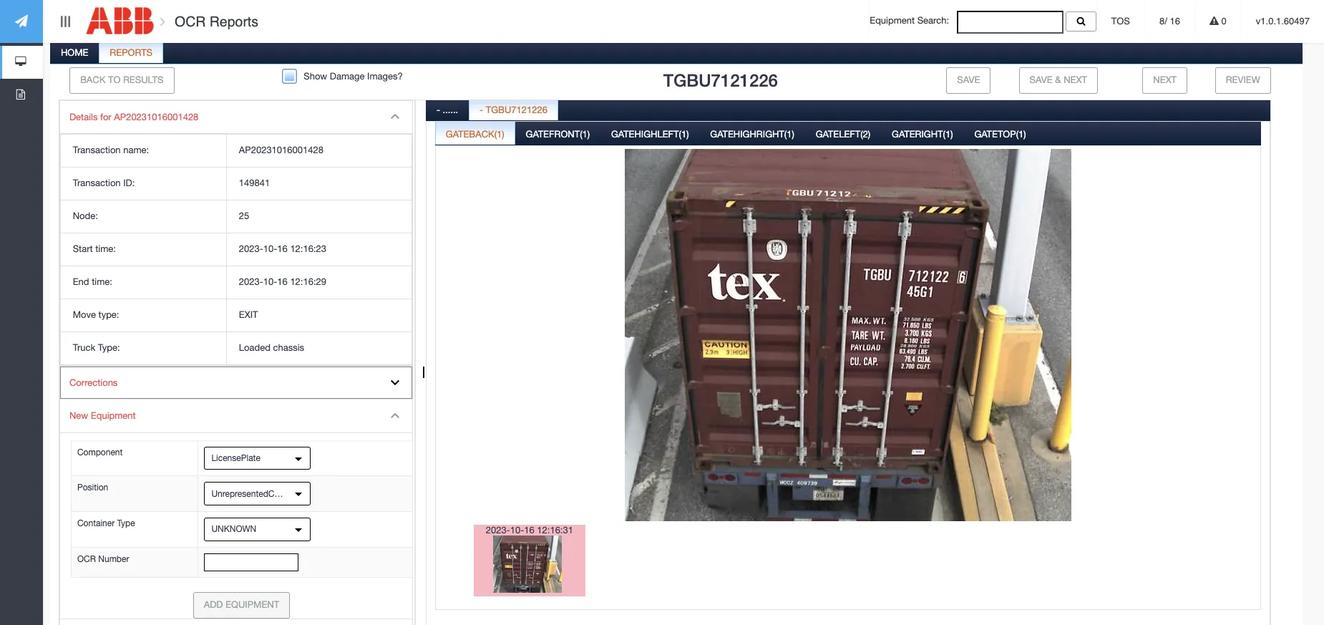 Task type: vqa. For each thing, say whether or not it's contained in the screenshot.


Task type: locate. For each thing, give the bounding box(es) containing it.
menu item containing new equipment
[[60, 400, 413, 619]]

10- left 12:16:31 on the bottom left of the page
[[510, 524, 524, 535]]

2023-10-16 12:16:31
[[486, 524, 573, 535]]

25
[[239, 211, 249, 221]]

10-
[[263, 243, 277, 254], [263, 276, 277, 287], [510, 524, 524, 535]]

tgbu7121226 up gatehighright(1)
[[664, 70, 778, 90]]

0 vertical spatial ap20231016001428
[[114, 112, 199, 122]]

- left the ......
[[437, 104, 440, 115]]

save & next
[[1030, 74, 1088, 85]]

0 horizontal spatial reports
[[110, 47, 153, 58]]

ocr reports
[[171, 14, 259, 29]]

ap20231016001428 up 149841
[[239, 145, 324, 156]]

search:
[[918, 15, 949, 26]]

ap20231016001428
[[114, 112, 199, 122], [239, 145, 324, 156]]

2 menu item from the top
[[60, 400, 413, 619]]

save
[[957, 74, 980, 85], [1030, 74, 1053, 85]]

to
[[108, 74, 120, 85]]

tab list containing - ......
[[426, 96, 1271, 625]]

0 vertical spatial time:
[[95, 243, 116, 254]]

10- up 2023-10-16 12:16:29
[[263, 243, 277, 254]]

gatehighright(1)
[[711, 129, 795, 139]]

back to results button
[[69, 67, 174, 94]]

1 vertical spatial 10-
[[263, 276, 277, 287]]

ap20231016001428 up the name:
[[114, 112, 199, 122]]

1 horizontal spatial ap20231016001428
[[239, 145, 324, 156]]

0 horizontal spatial ocr
[[77, 554, 96, 564]]

time:
[[95, 243, 116, 254], [92, 276, 112, 287]]

time: right end
[[92, 276, 112, 287]]

gateright(1) link
[[882, 121, 963, 149]]

0 vertical spatial ocr
[[175, 14, 206, 29]]

0 vertical spatial 10-
[[263, 243, 277, 254]]

2023-10-16 12:16:23
[[239, 243, 326, 254]]

corrections link
[[60, 366, 412, 400]]

equipment left search:
[[870, 15, 915, 26]]

1 vertical spatial 2023-
[[239, 276, 263, 287]]

row group
[[61, 135, 412, 365]]

1 horizontal spatial reports
[[210, 14, 259, 29]]

save left &
[[1030, 74, 1053, 85]]

transaction for transaction name:
[[73, 145, 121, 156]]

menu containing details for ap20231016001428
[[59, 100, 413, 625]]

16 for 2023-10-16 12:16:31
[[524, 524, 535, 535]]

save up gatetop(1)
[[957, 74, 980, 85]]

back
[[80, 74, 105, 85]]

1 vertical spatial tgbu7121226
[[486, 104, 548, 115]]

next
[[1064, 74, 1088, 85], [1154, 74, 1177, 85]]

2 vertical spatial 2023-
[[486, 524, 510, 535]]

2 transaction from the top
[[73, 178, 121, 188]]

end time:
[[73, 276, 112, 287]]

equipment
[[870, 15, 915, 26], [91, 410, 136, 421], [226, 599, 279, 610]]

0 horizontal spatial next
[[1064, 74, 1088, 85]]

show damage images?
[[304, 71, 403, 82]]

- for - tgbu7121226
[[480, 104, 483, 115]]

0 horizontal spatial save
[[957, 74, 980, 85]]

next down the 8/ 16 dropdown button
[[1154, 74, 1177, 85]]

None field
[[957, 11, 1064, 34]]

details for ap20231016001428 link
[[60, 101, 412, 134]]

0
[[1219, 16, 1227, 26]]

corrections
[[69, 377, 118, 388]]

1 vertical spatial reports
[[110, 47, 153, 58]]

gateback(1) link
[[436, 121, 515, 149]]

- inside "link"
[[480, 104, 483, 115]]

transaction left id:
[[73, 178, 121, 188]]

container type
[[77, 519, 135, 529]]

16
[[1170, 16, 1181, 26], [277, 243, 288, 254], [277, 276, 288, 287], [524, 524, 535, 535]]

16 inside "tab list"
[[524, 524, 535, 535]]

ap20231016001428 inside row group
[[239, 145, 324, 156]]

16 left 12:16:23
[[277, 243, 288, 254]]

None text field
[[204, 553, 298, 571]]

0 vertical spatial 2023-
[[239, 243, 263, 254]]

16 left 12:16:29
[[277, 276, 288, 287]]

type
[[117, 519, 135, 529]]

images?
[[367, 71, 403, 82]]

node:
[[73, 211, 98, 221]]

equipment inside button
[[226, 599, 279, 610]]

1 save from the left
[[957, 74, 980, 85]]

2023- inside "tab list"
[[486, 524, 510, 535]]

transaction
[[73, 145, 121, 156], [73, 178, 121, 188]]

name:
[[123, 145, 149, 156]]

0 horizontal spatial -
[[437, 104, 440, 115]]

equipment right the add
[[226, 599, 279, 610]]

tgbu7121226 up gatefront(1)
[[486, 104, 548, 115]]

16 for 2023-10-16 12:16:29
[[277, 276, 288, 287]]

1 horizontal spatial ocr
[[175, 14, 206, 29]]

1 next from the left
[[1064, 74, 1088, 85]]

0 vertical spatial tgbu7121226
[[664, 70, 778, 90]]

0 horizontal spatial tgbu7121226
[[486, 104, 548, 115]]

gateleft(2)
[[816, 129, 871, 139]]

2023- up exit on the left of the page
[[239, 276, 263, 287]]

10- down 2023-10-16 12:16:23 at left
[[263, 276, 277, 287]]

0 vertical spatial transaction
[[73, 145, 121, 156]]

navigation
[[0, 0, 43, 112]]

16 left 12:16:31 on the bottom left of the page
[[524, 524, 535, 535]]

12:16:23
[[290, 243, 326, 254]]

1 vertical spatial ocr
[[77, 554, 96, 564]]

2023- left 12:16:31 on the bottom left of the page
[[486, 524, 510, 535]]

details
[[69, 112, 98, 122]]

time: for end time:
[[92, 276, 112, 287]]

-
[[437, 104, 440, 115], [480, 104, 483, 115]]

menu item
[[60, 101, 412, 366], [60, 400, 413, 619], [60, 619, 412, 625]]

ocr inside menu item
[[77, 554, 96, 564]]

12:16:29
[[290, 276, 326, 287]]

2 next from the left
[[1154, 74, 1177, 85]]

reports
[[210, 14, 259, 29], [110, 47, 153, 58]]

10- inside "tab list"
[[510, 524, 524, 535]]

save for save & next
[[1030, 74, 1053, 85]]

review button
[[1215, 67, 1271, 94]]

1 horizontal spatial -
[[480, 104, 483, 115]]

1 transaction from the top
[[73, 145, 121, 156]]

2 vertical spatial 10-
[[510, 524, 524, 535]]

reports link
[[100, 39, 162, 68]]

time: right start
[[95, 243, 116, 254]]

2 vertical spatial equipment
[[226, 599, 279, 610]]

1 horizontal spatial next
[[1154, 74, 1177, 85]]

......
[[443, 104, 458, 115]]

8/
[[1160, 16, 1168, 26]]

- up gateback(1)
[[480, 104, 483, 115]]

16 right 8/ on the right of page
[[1170, 16, 1181, 26]]

1 vertical spatial equipment
[[91, 410, 136, 421]]

gatefront(1)
[[526, 129, 590, 139]]

0 vertical spatial equipment
[[870, 15, 915, 26]]

loaded chassis
[[239, 342, 304, 353]]

tab list
[[426, 96, 1271, 625], [435, 121, 1262, 625]]

equipment for new equipment
[[91, 410, 136, 421]]

&
[[1056, 74, 1061, 85]]

transaction up the transaction id:
[[73, 145, 121, 156]]

back to results
[[80, 74, 164, 85]]

2 - from the left
[[480, 104, 483, 115]]

0 vertical spatial reports
[[210, 14, 259, 29]]

ocr
[[175, 14, 206, 29], [77, 554, 96, 564]]

show
[[304, 71, 327, 82]]

2023-
[[239, 243, 263, 254], [239, 276, 263, 287], [486, 524, 510, 535]]

row group containing transaction name:
[[61, 135, 412, 365]]

move
[[73, 309, 96, 320]]

1 menu item from the top
[[60, 101, 412, 366]]

equipment right new
[[91, 410, 136, 421]]

menu
[[59, 100, 413, 625]]

2023-10-16 12:16:29
[[239, 276, 326, 287]]

- for - ......
[[437, 104, 440, 115]]

next right &
[[1064, 74, 1088, 85]]

2 save from the left
[[1030, 74, 1053, 85]]

tgbu7121226 tab list
[[48, 39, 1303, 625]]

1 vertical spatial transaction
[[73, 178, 121, 188]]

0 horizontal spatial ap20231016001428
[[114, 112, 199, 122]]

16 for 2023-10-16 12:16:23
[[277, 243, 288, 254]]

gateback(1)
[[446, 129, 505, 139]]

transaction id:
[[73, 178, 135, 188]]

home
[[61, 47, 88, 58]]

1 horizontal spatial save
[[1030, 74, 1053, 85]]

1 - from the left
[[437, 104, 440, 115]]

16 inside dropdown button
[[1170, 16, 1181, 26]]

- ...... link
[[427, 96, 468, 125]]

new
[[69, 410, 88, 421]]

1 vertical spatial time:
[[92, 276, 112, 287]]

10- for 12:16:29
[[263, 276, 277, 287]]

1 vertical spatial ap20231016001428
[[239, 145, 324, 156]]

1 horizontal spatial equipment
[[226, 599, 279, 610]]

bars image
[[59, 16, 72, 27]]

2023- down 25
[[239, 243, 263, 254]]

chassis
[[273, 342, 304, 353]]

truck
[[73, 342, 95, 353]]

0 horizontal spatial equipment
[[91, 410, 136, 421]]



Task type: describe. For each thing, give the bounding box(es) containing it.
reports inside tgbu7121226 tab list
[[110, 47, 153, 58]]

licenseplate
[[211, 453, 261, 463]]

transaction for transaction id:
[[73, 178, 121, 188]]

start
[[73, 243, 93, 254]]

149841
[[239, 178, 270, 188]]

results
[[123, 74, 164, 85]]

v1.0.1.60497
[[1256, 16, 1310, 26]]

new equipment link
[[60, 400, 412, 433]]

add
[[204, 599, 223, 610]]

unrepresentedcontainerposition
[[211, 489, 337, 499]]

3 menu item from the top
[[60, 619, 412, 625]]

damage
[[330, 71, 365, 82]]

v1.0.1.60497 button
[[1242, 0, 1325, 43]]

row group inside menu item
[[61, 135, 412, 365]]

save for save
[[957, 74, 980, 85]]

1 horizontal spatial tgbu7121226
[[664, 70, 778, 90]]

ocr number
[[77, 554, 129, 564]]

home link
[[51, 39, 98, 68]]

number
[[98, 554, 129, 564]]

0 button
[[1196, 0, 1241, 43]]

save & next button
[[1019, 67, 1098, 94]]

gatehighleft(1)
[[611, 129, 689, 139]]

gatetop(1)
[[975, 129, 1026, 139]]

end
[[73, 276, 89, 287]]

type:
[[98, 342, 120, 353]]

unknown
[[211, 524, 257, 534]]

menu inside tgbu7121226 tab list
[[59, 100, 413, 625]]

component
[[77, 447, 123, 457]]

tgbu7121226 inside the - tgbu7121226 "link"
[[486, 104, 548, 115]]

type:
[[98, 309, 119, 320]]

none text field inside menu item
[[204, 553, 298, 571]]

exit
[[239, 309, 258, 320]]

10- for 12:16:31
[[510, 524, 524, 535]]

truck type:
[[73, 342, 120, 353]]

for
[[100, 112, 111, 122]]

container
[[77, 519, 115, 529]]

tos button
[[1097, 0, 1145, 43]]

equipment for add equipment
[[226, 599, 279, 610]]

move type:
[[73, 309, 119, 320]]

8/ 16 button
[[1146, 0, 1195, 43]]

ocr for ocr reports
[[175, 14, 206, 29]]

next button
[[1143, 67, 1188, 94]]

gateright(1)
[[892, 129, 953, 139]]

loaded
[[239, 342, 271, 353]]

add equipment button
[[193, 592, 290, 619]]

gatefront(1) link
[[516, 121, 600, 149]]

id:
[[123, 178, 135, 188]]

10- for 12:16:23
[[263, 243, 277, 254]]

2023- for 2023-10-16 12:16:23
[[239, 243, 263, 254]]

new equipment
[[69, 410, 136, 421]]

gatehighleft(1) link
[[601, 121, 699, 149]]

add equipment
[[204, 599, 279, 610]]

2023- for 2023-10-16 12:16:29
[[239, 276, 263, 287]]

- ......
[[437, 104, 458, 115]]

details for ap20231016001428
[[69, 112, 199, 122]]

menu item containing details for ap20231016001428
[[60, 101, 412, 366]]

equipment search:
[[870, 15, 957, 26]]

position
[[77, 483, 108, 493]]

ocr for ocr number
[[77, 554, 96, 564]]

review
[[1226, 74, 1261, 85]]

gatetop(1) link
[[965, 121, 1036, 149]]

time: for start time:
[[95, 243, 116, 254]]

save button
[[947, 67, 991, 94]]

2 horizontal spatial equipment
[[870, 15, 915, 26]]

gatehighright(1) link
[[701, 121, 805, 149]]

tos
[[1112, 16, 1131, 26]]

search image
[[1077, 16, 1086, 26]]

8/ 16
[[1160, 16, 1181, 26]]

warning image
[[1210, 16, 1219, 26]]

- tgbu7121226 link
[[470, 96, 558, 125]]

gateleft(2) link
[[806, 121, 881, 149]]

tab list containing gateback(1)
[[435, 121, 1262, 625]]

2023- for 2023-10-16 12:16:31
[[486, 524, 510, 535]]

- tgbu7121226
[[480, 104, 548, 115]]

start time:
[[73, 243, 116, 254]]

12:16:31
[[537, 524, 573, 535]]

transaction name:
[[73, 145, 149, 156]]



